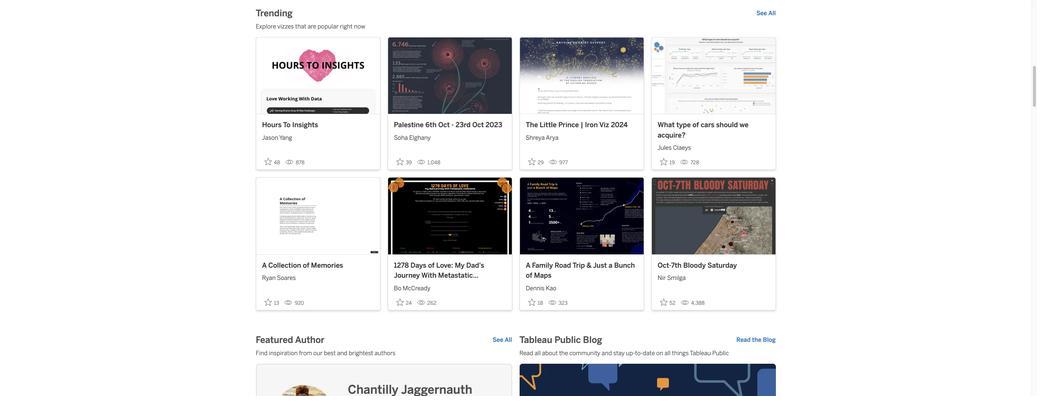 Task type: locate. For each thing, give the bounding box(es) containing it.
author
[[295, 335, 325, 346]]

of inside 1278 days of love: my dad's journey with metastatic melanoma (#ironviz 2023)
[[428, 262, 435, 270]]

0 horizontal spatial see all
[[493, 337, 512, 344]]

see all link
[[757, 9, 776, 18], [493, 336, 512, 345]]

0 horizontal spatial read
[[520, 350, 533, 357]]

a for a family road trip & just a bunch of maps
[[526, 262, 530, 270]]

a up 'ryan'
[[262, 262, 267, 270]]

jason
[[262, 134, 278, 141]]

1 vertical spatial the
[[559, 350, 568, 357]]

hours to insights link
[[262, 121, 374, 131]]

1 horizontal spatial see all
[[757, 10, 776, 17]]

0 horizontal spatial all
[[505, 337, 512, 344]]

4,388
[[691, 300, 705, 307]]

0 vertical spatial all
[[769, 10, 776, 17]]

0 vertical spatial read
[[737, 337, 751, 344]]

(#ironviz
[[430, 282, 460, 290]]

all right on
[[665, 350, 671, 357]]

all inside the see all trending element
[[769, 10, 776, 17]]

jason yang link
[[262, 131, 374, 143]]

authors
[[375, 350, 396, 357]]

1 horizontal spatial oct
[[472, 121, 484, 129]]

1 horizontal spatial the
[[752, 337, 762, 344]]

tableau
[[520, 335, 552, 346], [690, 350, 711, 357]]

see all link for trending
[[757, 9, 776, 18]]

blog inside heading
[[583, 335, 602, 346]]

yang
[[279, 134, 292, 141]]

1 horizontal spatial see
[[757, 10, 767, 17]]

jules claeys
[[658, 145, 691, 152]]

0 vertical spatial see all
[[757, 10, 776, 17]]

should
[[716, 121, 738, 129]]

48
[[274, 160, 280, 166]]

1 and from the left
[[337, 350, 347, 357]]

of for love:
[[428, 262, 435, 270]]

1 vertical spatial see
[[493, 337, 503, 344]]

oct right "23rd"
[[472, 121, 484, 129]]

a family road trip & just a bunch of maps
[[526, 262, 635, 280]]

1 horizontal spatial and
[[602, 350, 612, 357]]

and for tableau public blog
[[602, 350, 612, 357]]

prince
[[558, 121, 579, 129]]

1 horizontal spatial see all link
[[757, 9, 776, 18]]

right
[[340, 23, 353, 30]]

1 horizontal spatial public
[[712, 350, 729, 357]]

tableau inside heading
[[520, 335, 552, 346]]

Add Favorite button
[[526, 297, 545, 309]]

melanoma
[[394, 282, 428, 290]]

the little prince | iron viz 2024
[[526, 121, 628, 129]]

7th
[[671, 262, 682, 270]]

2 oct from the left
[[472, 121, 484, 129]]

explore vizzes that are popular right now
[[256, 23, 365, 30]]

add favorite button containing 39
[[394, 156, 414, 168]]

0 horizontal spatial see all link
[[493, 336, 512, 345]]

&
[[587, 262, 592, 270]]

of for memories
[[303, 262, 309, 270]]

family
[[532, 262, 553, 270]]

jules claeys link
[[658, 141, 770, 153]]

workbook thumbnail image for family
[[520, 178, 644, 255]]

of left maps
[[526, 272, 532, 280]]

featured author
[[256, 335, 325, 346]]

are
[[308, 23, 316, 30]]

bo mccready link
[[394, 281, 506, 293]]

read all about the community and stay up-to-date on all things tableau public
[[520, 350, 729, 357]]

stay
[[613, 350, 625, 357]]

that
[[295, 23, 306, 30]]

1 horizontal spatial blog
[[763, 337, 776, 344]]

about
[[542, 350, 558, 357]]

a
[[609, 262, 613, 270]]

0 horizontal spatial oct
[[438, 121, 450, 129]]

Add Favorite button
[[526, 156, 546, 168]]

tableau public blog heading
[[520, 335, 602, 347]]

community
[[570, 350, 600, 357]]

all
[[769, 10, 776, 17], [505, 337, 512, 344]]

of inside what type of cars should we acquire?
[[693, 121, 699, 129]]

0 vertical spatial see
[[757, 10, 767, 17]]

of left the cars
[[693, 121, 699, 129]]

and for featured author
[[337, 350, 347, 357]]

we
[[740, 121, 749, 129]]

0 horizontal spatial see
[[493, 337, 503, 344]]

best
[[324, 350, 336, 357]]

see for trending
[[757, 10, 767, 17]]

2 and from the left
[[602, 350, 612, 357]]

add favorite button containing 19
[[658, 156, 677, 168]]

the little prince | iron viz 2024 link
[[526, 121, 638, 131]]

oct left -
[[438, 121, 450, 129]]

workbook thumbnail image for 7th
[[652, 178, 776, 255]]

18
[[538, 300, 543, 307]]

shreya
[[526, 134, 545, 141]]

all
[[535, 350, 541, 357], [665, 350, 671, 357]]

of
[[693, 121, 699, 129], [303, 262, 309, 270], [428, 262, 435, 270], [526, 272, 532, 280]]

2023)
[[462, 282, 481, 290]]

1 horizontal spatial a
[[526, 262, 530, 270]]

the
[[752, 337, 762, 344], [559, 350, 568, 357]]

2 a from the left
[[526, 262, 530, 270]]

add favorite button containing 24
[[394, 297, 414, 309]]

0 vertical spatial see all link
[[757, 9, 776, 18]]

and inside find inspiration from our best and brightest authors element
[[337, 350, 347, 357]]

little
[[540, 121, 557, 129]]

add favorite button down bo
[[394, 297, 414, 309]]

|
[[581, 121, 583, 129]]

0 horizontal spatial and
[[337, 350, 347, 357]]

0 horizontal spatial tableau
[[520, 335, 552, 346]]

2023
[[486, 121, 502, 129]]

a left family
[[526, 262, 530, 270]]

1 horizontal spatial read
[[737, 337, 751, 344]]

workbook thumbnail image
[[256, 37, 380, 114], [388, 37, 512, 114], [520, 37, 644, 114], [652, 37, 776, 114], [256, 178, 380, 255], [388, 178, 512, 255], [520, 178, 644, 255], [652, 178, 776, 255]]

see all
[[757, 10, 776, 17], [493, 337, 512, 344]]

a inside a collection of memories link
[[262, 262, 267, 270]]

read
[[737, 337, 751, 344], [520, 350, 533, 357]]

all inside see all featured authors element
[[505, 337, 512, 344]]

add favorite button down the soha
[[394, 156, 414, 168]]

what type of cars should we acquire?
[[658, 121, 749, 140]]

1278
[[394, 262, 409, 270]]

what
[[658, 121, 675, 129]]

road
[[555, 262, 571, 270]]

0 horizontal spatial all
[[535, 350, 541, 357]]

1 horizontal spatial all
[[665, 350, 671, 357]]

a inside 'a family road trip & just a bunch of maps'
[[526, 262, 530, 270]]

0 horizontal spatial a
[[262, 262, 267, 270]]

and inside read all about the community and stay up-to-date on all things tableau public element
[[602, 350, 612, 357]]

oct-
[[658, 262, 671, 270]]

1 vertical spatial see all link
[[493, 336, 512, 345]]

tableau right things
[[690, 350, 711, 357]]

of inside 'a family road trip & just a bunch of maps'
[[526, 272, 532, 280]]

all left about
[[535, 350, 541, 357]]

0 horizontal spatial public
[[555, 335, 581, 346]]

find
[[256, 350, 268, 357]]

jason yang
[[262, 134, 292, 141]]

1 vertical spatial read
[[520, 350, 533, 357]]

dennis kao
[[526, 285, 557, 292]]

of up ryan soares link
[[303, 262, 309, 270]]

bunch
[[614, 262, 635, 270]]

find inspiration from our best and brightest authors element
[[256, 350, 512, 358]]

0 horizontal spatial blog
[[583, 335, 602, 346]]

0 vertical spatial public
[[555, 335, 581, 346]]

1 vertical spatial tableau
[[690, 350, 711, 357]]

262 views element
[[414, 298, 440, 310]]

Add Favorite button
[[262, 297, 281, 309]]

tableau up about
[[520, 335, 552, 346]]

soha
[[394, 134, 408, 141]]

saturday
[[708, 262, 737, 270]]

and right best
[[337, 350, 347, 357]]

featured author heading
[[256, 335, 325, 347]]

add favorite button down jules
[[658, 156, 677, 168]]

all for trending
[[769, 10, 776, 17]]

1 vertical spatial all
[[505, 337, 512, 344]]

of for cars
[[693, 121, 699, 129]]

and left "stay"
[[602, 350, 612, 357]]

1 horizontal spatial all
[[769, 10, 776, 17]]

0 vertical spatial tableau
[[520, 335, 552, 346]]

of up with
[[428, 262, 435, 270]]

Add Favorite button
[[262, 156, 282, 168]]

52
[[670, 300, 676, 307]]

dennis kao link
[[526, 281, 638, 293]]

1 vertical spatial public
[[712, 350, 729, 357]]

1 vertical spatial see all
[[493, 337, 512, 344]]

-
[[452, 121, 454, 129]]

now
[[354, 23, 365, 30]]

date
[[643, 350, 655, 357]]

our
[[313, 350, 323, 357]]

blog for tableau public blog
[[583, 335, 602, 346]]

mccready
[[403, 285, 431, 292]]

vizzes
[[277, 23, 294, 30]]

Add Favorite button
[[394, 156, 414, 168], [658, 156, 677, 168], [394, 297, 414, 309]]

blog for read the blog
[[763, 337, 776, 344]]

public
[[555, 335, 581, 346], [712, 350, 729, 357]]

23rd
[[456, 121, 471, 129]]

2 all from the left
[[665, 350, 671, 357]]

see all trending element
[[757, 9, 776, 18]]

palestine 6th oct - 23rd oct 2023 link
[[394, 121, 506, 131]]

trending heading
[[256, 7, 293, 19]]

4,388 views element
[[678, 298, 708, 310]]

1 a from the left
[[262, 262, 267, 270]]

metastatic
[[438, 272, 473, 280]]



Task type: describe. For each thing, give the bounding box(es) containing it.
workbook thumbnail image for collection
[[256, 178, 380, 255]]

1278 days of love: my dad's journey with metastatic melanoma (#ironviz 2023)
[[394, 262, 484, 290]]

ryan soares
[[262, 275, 296, 282]]

13
[[274, 300, 279, 307]]

a family road trip & just a bunch of maps link
[[526, 261, 638, 281]]

shreya arya link
[[526, 131, 638, 143]]

soares
[[277, 275, 296, 282]]

see all featured authors element
[[493, 336, 512, 345]]

soha elghany
[[394, 134, 431, 141]]

palestine 6th oct - 23rd oct 2023
[[394, 121, 502, 129]]

all for featured author
[[505, 337, 512, 344]]

smilga‬‎
[[667, 275, 686, 282]]

to
[[283, 121, 291, 129]]

hours
[[262, 121, 282, 129]]

cars
[[701, 121, 715, 129]]

262
[[427, 300, 437, 307]]

to-
[[635, 350, 643, 357]]

find inspiration from our best and brightest authors
[[256, 350, 396, 357]]

a for a collection of memories
[[262, 262, 267, 270]]

6th
[[425, 121, 437, 129]]

1 all from the left
[[535, 350, 541, 357]]

read for read all about the community and stay up-to-date on all things tableau public
[[520, 350, 533, 357]]

oct-7th bloody saturday link
[[658, 261, 770, 271]]

0 vertical spatial the
[[752, 337, 762, 344]]

workbook thumbnail image for little
[[520, 37, 644, 114]]

24
[[406, 300, 412, 307]]

workbook thumbnail image for type
[[652, 37, 776, 114]]

public inside heading
[[555, 335, 581, 346]]

see for featured author
[[493, 337, 503, 344]]

728
[[691, 160, 699, 166]]

ryan
[[262, 275, 276, 282]]

‫nir smilga‬‎
[[658, 275, 686, 282]]

dad's
[[466, 262, 484, 270]]

workbook thumbnail image for to
[[256, 37, 380, 114]]

soha elghany link
[[394, 131, 506, 143]]

2024
[[611, 121, 628, 129]]

from
[[299, 350, 312, 357]]

add favorite button for palestine 6th oct - 23rd oct 2023
[[394, 156, 414, 168]]

1 oct from the left
[[438, 121, 450, 129]]

arya
[[546, 134, 559, 141]]

ryan soares link
[[262, 271, 374, 283]]

just
[[593, 262, 607, 270]]

up-
[[626, 350, 635, 357]]

0 horizontal spatial the
[[559, 350, 568, 357]]

bloody
[[683, 262, 706, 270]]

1278 days of love: my dad's journey with metastatic melanoma (#ironviz 2023) link
[[394, 261, 506, 290]]

type
[[677, 121, 691, 129]]

728 views element
[[677, 157, 702, 169]]

878 views element
[[282, 157, 308, 169]]

see all link for featured author
[[493, 336, 512, 345]]

popular
[[318, 23, 339, 30]]

featured
[[256, 335, 293, 346]]

trending
[[256, 8, 293, 19]]

what type of cars should we acquire? link
[[658, 121, 770, 141]]

memories
[[311, 262, 343, 270]]

1 horizontal spatial tableau
[[690, 350, 711, 357]]

add favorite button for what type of cars should we acquire?
[[658, 156, 677, 168]]

workbook thumbnail image for days
[[388, 178, 512, 255]]

elghany
[[409, 134, 431, 141]]

oct-7th bloody saturday
[[658, 262, 737, 270]]

bo
[[394, 285, 401, 292]]

insights
[[292, 121, 318, 129]]

collection
[[268, 262, 301, 270]]

read all about the community and stay up-to-date on all things tableau public element
[[520, 350, 776, 358]]

977
[[559, 160, 568, 166]]

claeys
[[673, 145, 691, 152]]

journey
[[394, 272, 420, 280]]

1,048 views element
[[414, 157, 443, 169]]

920
[[295, 300, 304, 307]]

days
[[411, 262, 426, 270]]

with
[[422, 272, 437, 280]]

see all for trending
[[757, 10, 776, 17]]

palestine
[[394, 121, 424, 129]]

read the blog link
[[737, 336, 776, 345]]

kao
[[546, 285, 557, 292]]

maps
[[534, 272, 552, 280]]

29
[[538, 160, 544, 166]]

love:
[[436, 262, 453, 270]]

dennis
[[526, 285, 545, 292]]

add favorite button for 1278 days of love: my dad's journey with metastatic melanoma (#ironviz 2023)
[[394, 297, 414, 309]]

920 views element
[[281, 298, 307, 310]]

workbook thumbnail image for 6th
[[388, 37, 512, 114]]

things
[[672, 350, 689, 357]]

Add Favorite button
[[658, 297, 678, 309]]

read for read the blog
[[737, 337, 751, 344]]

19
[[670, 160, 675, 166]]

tableau public blog
[[520, 335, 602, 346]]

acquire?
[[658, 131, 686, 140]]

the
[[526, 121, 538, 129]]

jules
[[658, 145, 672, 152]]

iron
[[585, 121, 598, 129]]

977 views element
[[546, 157, 571, 169]]

brightest
[[349, 350, 373, 357]]

1,048
[[428, 160, 440, 166]]

explore vizzes that are popular right now element
[[256, 22, 776, 31]]

inspiration
[[269, 350, 298, 357]]

323 views element
[[545, 298, 571, 310]]

explore
[[256, 23, 276, 30]]

see all for featured author
[[493, 337, 512, 344]]

read the blog
[[737, 337, 776, 344]]



Task type: vqa. For each thing, say whether or not it's contained in the screenshot.
TARA.SCHULTZ Icon on the top of page
no



